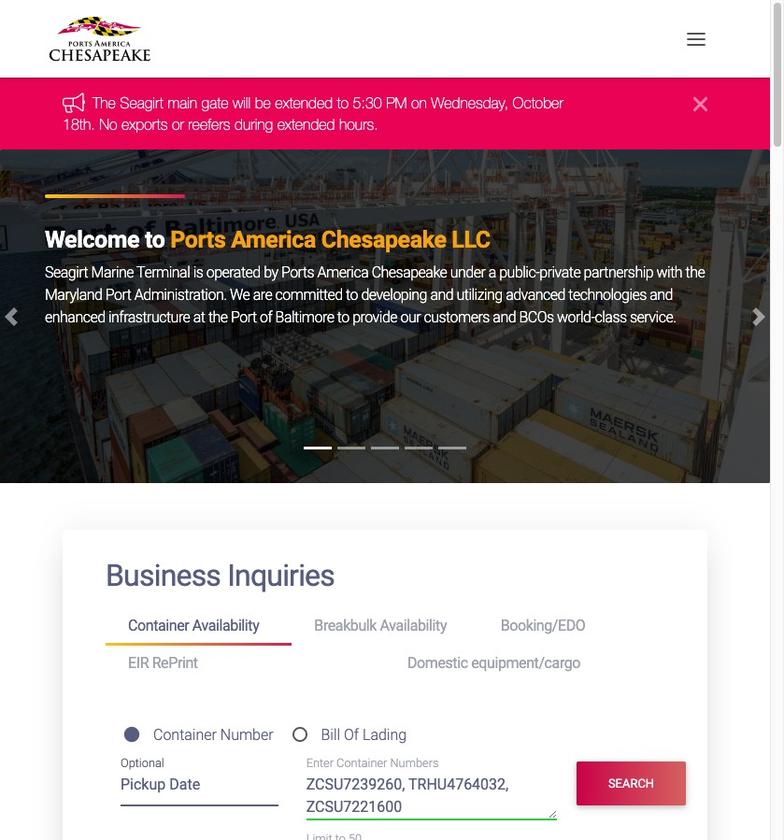 Task type: vqa. For each thing, say whether or not it's contained in the screenshot.
2023 to the middle
no



Task type: locate. For each thing, give the bounding box(es) containing it.
0 horizontal spatial the
[[208, 309, 228, 326]]

container availability
[[128, 617, 259, 635]]

0 vertical spatial america
[[231, 226, 316, 254]]

2 availability from the left
[[380, 617, 447, 635]]

ports
[[170, 226, 226, 254], [281, 264, 314, 282]]

chesapeake
[[321, 226, 446, 254], [372, 264, 447, 282]]

october
[[513, 95, 564, 112]]

the
[[93, 95, 116, 112]]

1 horizontal spatial availability
[[380, 617, 447, 635]]

1 horizontal spatial the
[[686, 264, 705, 282]]

seagirt inside the seagirt main gate will be extended to 5:30 pm on wednesday, october 18th.  no exports or reefers during extended hours.
[[120, 95, 164, 112]]

0 vertical spatial port
[[105, 286, 131, 304]]

eir
[[128, 654, 149, 672]]

search button
[[576, 762, 686, 805]]

ports america chesapeake image
[[0, 150, 770, 483]]

private
[[540, 264, 581, 282]]

pm
[[386, 95, 407, 112]]

port down marine
[[105, 286, 131, 304]]

the right with
[[686, 264, 705, 282]]

chesapeake up the developing
[[372, 264, 447, 282]]

of
[[344, 727, 359, 744]]

1 vertical spatial the
[[208, 309, 228, 326]]

is
[[193, 264, 203, 282]]

partnership
[[584, 264, 654, 282]]

1 vertical spatial seagirt
[[45, 264, 88, 282]]

1 horizontal spatial seagirt
[[120, 95, 164, 112]]

1 vertical spatial america
[[317, 264, 369, 282]]

domestic
[[408, 654, 468, 672]]

0 vertical spatial seagirt
[[120, 95, 164, 112]]

terminal
[[137, 264, 190, 282]]

0 vertical spatial ports
[[170, 226, 226, 254]]

america up by
[[231, 226, 316, 254]]

container up optional
[[153, 727, 217, 744]]

developing
[[361, 286, 427, 304]]

availability up eir reprint link
[[192, 617, 259, 635]]

1 horizontal spatial ports
[[281, 264, 314, 282]]

by
[[264, 264, 278, 282]]

customers
[[424, 309, 490, 326]]

extended right be
[[275, 95, 333, 112]]

container
[[128, 617, 189, 635], [153, 727, 217, 744], [337, 756, 387, 770]]

and left "bcos"
[[493, 309, 516, 326]]

of
[[260, 309, 272, 326]]

close image
[[694, 93, 708, 115]]

0 horizontal spatial seagirt
[[45, 264, 88, 282]]

0 horizontal spatial port
[[105, 286, 131, 304]]

llc
[[452, 226, 491, 254]]

business inquiries
[[106, 558, 335, 594]]

business
[[106, 558, 221, 594]]

container number
[[153, 727, 274, 744]]

the
[[686, 264, 705, 282], [208, 309, 228, 326]]

main
[[168, 95, 197, 112]]

the right the 'at'
[[208, 309, 228, 326]]

1 availability from the left
[[192, 617, 259, 635]]

no
[[99, 116, 117, 133]]

or
[[172, 116, 184, 133]]

to left provide
[[337, 309, 349, 326]]

eir reprint
[[128, 654, 198, 672]]

breakbulk
[[314, 617, 377, 635]]

reefers
[[188, 116, 230, 133]]

container up eir reprint
[[128, 617, 189, 635]]

bullhorn image
[[63, 92, 93, 113]]

container down bill of lading
[[337, 756, 387, 770]]

infrastructure
[[108, 309, 190, 326]]

2 horizontal spatial and
[[650, 286, 673, 304]]

america up "committed"
[[317, 264, 369, 282]]

booking/edo link
[[478, 609, 665, 643]]

availability up domestic
[[380, 617, 447, 635]]

baltimore
[[275, 309, 334, 326]]

0 horizontal spatial ports
[[170, 226, 226, 254]]

availability
[[192, 617, 259, 635], [380, 617, 447, 635]]

utilizing
[[457, 286, 503, 304]]

to
[[337, 95, 349, 112], [145, 226, 165, 254], [346, 286, 358, 304], [337, 309, 349, 326]]

we
[[230, 286, 250, 304]]

ports up "committed"
[[281, 264, 314, 282]]

0 vertical spatial container
[[128, 617, 189, 635]]

and
[[430, 286, 454, 304], [650, 286, 673, 304], [493, 309, 516, 326]]

1 horizontal spatial port
[[231, 309, 257, 326]]

extended
[[275, 95, 333, 112], [277, 116, 335, 133]]

1 vertical spatial extended
[[277, 116, 335, 133]]

under
[[450, 264, 486, 282]]

seagirt up exports
[[120, 95, 164, 112]]

america
[[231, 226, 316, 254], [317, 264, 369, 282]]

0 horizontal spatial availability
[[192, 617, 259, 635]]

chesapeake up seagirt marine terminal is operated by ports america chesapeake under a public-private partnership with the maryland port administration.                         we are committed to developing and utilizing advanced technologies and enhanced infrastructure at the port of baltimore to provide                         our customers and bcos world-class service.
[[321, 226, 446, 254]]

hours.
[[339, 116, 378, 133]]

during
[[235, 116, 273, 133]]

port left of
[[231, 309, 257, 326]]

enter container numbers
[[306, 756, 439, 770]]

seagirt
[[120, 95, 164, 112], [45, 264, 88, 282]]

and down with
[[650, 286, 673, 304]]

extended right during
[[277, 116, 335, 133]]

availability for breakbulk availability
[[380, 617, 447, 635]]

port
[[105, 286, 131, 304], [231, 309, 257, 326]]

ports up is
[[170, 226, 226, 254]]

seagirt up maryland
[[45, 264, 88, 282]]

1 vertical spatial ports
[[281, 264, 314, 282]]

our
[[401, 309, 421, 326]]

and up the customers
[[430, 286, 454, 304]]

0 horizontal spatial america
[[231, 226, 316, 254]]

seagirt marine terminal is operated by ports america chesapeake under a public-private partnership with the maryland port administration.                         we are committed to developing and utilizing advanced technologies and enhanced infrastructure at the port of baltimore to provide                         our customers and bcos world-class service.
[[45, 264, 705, 326]]

container inside container availability link
[[128, 617, 189, 635]]

advanced
[[506, 286, 566, 304]]

search
[[608, 777, 654, 791]]

to left 5:30
[[337, 95, 349, 112]]

bcos
[[519, 309, 554, 326]]

1 horizontal spatial america
[[317, 264, 369, 282]]

1 vertical spatial container
[[153, 727, 217, 744]]

marine
[[91, 264, 134, 282]]

1 vertical spatial chesapeake
[[372, 264, 447, 282]]

optional
[[121, 756, 164, 770]]



Task type: describe. For each thing, give the bounding box(es) containing it.
seagirt inside seagirt marine terminal is operated by ports america chesapeake under a public-private partnership with the maryland port administration.                         we are committed to developing and utilizing advanced technologies and enhanced infrastructure at the port of baltimore to provide                         our customers and bcos world-class service.
[[45, 264, 88, 282]]

to up provide
[[346, 286, 358, 304]]

technologies
[[569, 286, 647, 304]]

availability for container availability
[[192, 617, 259, 635]]

wednesday,
[[431, 95, 509, 112]]

with
[[657, 264, 683, 282]]

number
[[220, 727, 274, 744]]

gate
[[202, 95, 229, 112]]

at
[[193, 309, 205, 326]]

domestic equipment/cargo
[[408, 654, 581, 672]]

toggle navigation image
[[682, 25, 710, 53]]

class
[[595, 309, 627, 326]]

container for container number
[[153, 727, 217, 744]]

bill of lading
[[321, 727, 407, 744]]

ports inside seagirt marine terminal is operated by ports america chesapeake under a public-private partnership with the maryland port administration.                         we are committed to developing and utilizing advanced technologies and enhanced infrastructure at the port of baltimore to provide                         our customers and bcos world-class service.
[[281, 264, 314, 282]]

bill
[[321, 727, 340, 744]]

chesapeake inside seagirt marine terminal is operated by ports america chesapeake under a public-private partnership with the maryland port administration.                         we are committed to developing and utilizing advanced technologies and enhanced infrastructure at the port of baltimore to provide                         our customers and bcos world-class service.
[[372, 264, 447, 282]]

to inside the seagirt main gate will be extended to 5:30 pm on wednesday, october 18th.  no exports or reefers during extended hours.
[[337, 95, 349, 112]]

1 vertical spatial port
[[231, 309, 257, 326]]

container for container availability
[[128, 617, 189, 635]]

inquiries
[[227, 558, 335, 594]]

operated
[[206, 264, 261, 282]]

enter
[[306, 756, 334, 770]]

0 vertical spatial chesapeake
[[321, 226, 446, 254]]

5:30
[[353, 95, 382, 112]]

breakbulk availability link
[[292, 609, 478, 643]]

enhanced
[[45, 309, 105, 326]]

booking/edo
[[501, 617, 586, 635]]

lading
[[363, 727, 407, 744]]

administration.
[[134, 286, 227, 304]]

container availability link
[[106, 609, 292, 646]]

1 horizontal spatial and
[[493, 309, 516, 326]]

Optional text field
[[121, 770, 278, 807]]

the seagirt main gate will be extended to 5:30 pm on wednesday, october 18th.  no exports or reefers during extended hours. link
[[63, 95, 564, 133]]

equipment/cargo
[[471, 654, 581, 672]]

america inside seagirt marine terminal is operated by ports america chesapeake under a public-private partnership with the maryland port administration.                         we are committed to developing and utilizing advanced technologies and enhanced infrastructure at the port of baltimore to provide                         our customers and bcos world-class service.
[[317, 264, 369, 282]]

public-
[[499, 264, 540, 282]]

0 vertical spatial extended
[[275, 95, 333, 112]]

eir reprint link
[[106, 646, 385, 681]]

18th.
[[63, 116, 95, 133]]

0 vertical spatial the
[[686, 264, 705, 282]]

breakbulk availability
[[314, 617, 447, 635]]

exports
[[122, 116, 168, 133]]

2 vertical spatial container
[[337, 756, 387, 770]]

Enter Container Numbers text field
[[306, 774, 557, 820]]

domestic equipment/cargo link
[[385, 646, 665, 681]]

service.
[[630, 309, 676, 326]]

committed
[[275, 286, 343, 304]]

to up terminal
[[145, 226, 165, 254]]

reprint
[[152, 654, 198, 672]]

0 horizontal spatial and
[[430, 286, 454, 304]]

welcome to ports america chesapeake llc
[[45, 226, 491, 254]]

will
[[233, 95, 251, 112]]

on
[[411, 95, 427, 112]]

be
[[255, 95, 271, 112]]

the seagirt main gate will be extended to 5:30 pm on wednesday, october 18th.  no exports or reefers during extended hours. alert
[[0, 78, 770, 150]]

numbers
[[390, 756, 439, 770]]

maryland
[[45, 286, 102, 304]]

are
[[253, 286, 272, 304]]

welcome
[[45, 226, 139, 254]]

provide
[[353, 309, 397, 326]]

a
[[489, 264, 496, 282]]

the seagirt main gate will be extended to 5:30 pm on wednesday, october 18th.  no exports or reefers during extended hours.
[[63, 95, 564, 133]]

world-
[[557, 309, 595, 326]]



